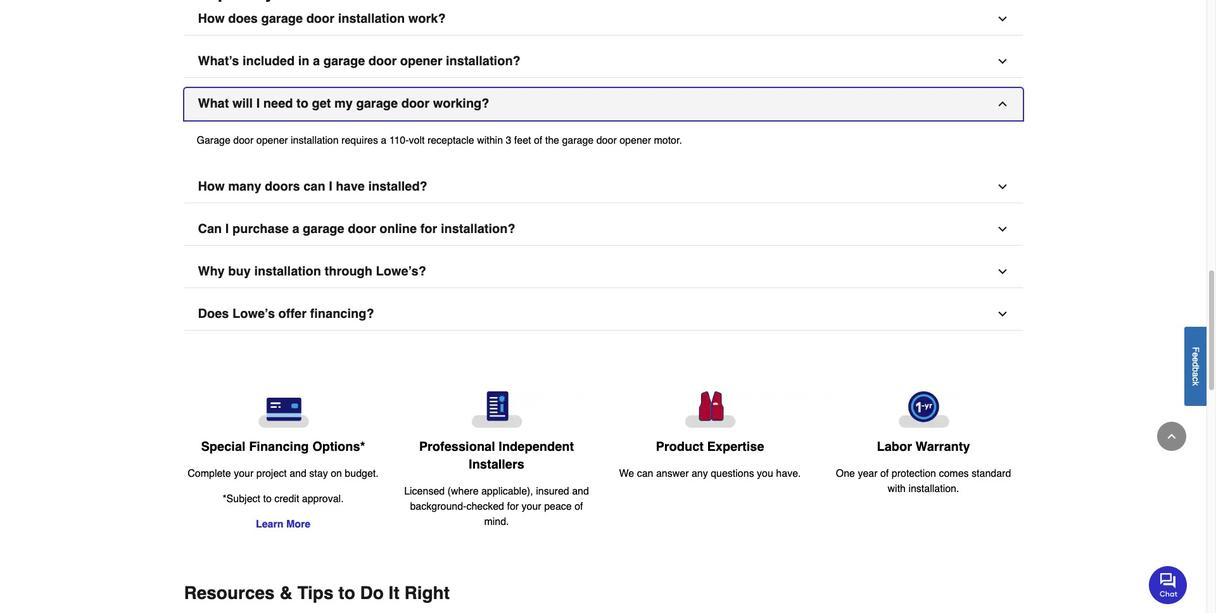 Task type: describe. For each thing, give the bounding box(es) containing it.
complete
[[188, 468, 231, 480]]

what
[[198, 96, 229, 111]]

financing?
[[310, 307, 374, 321]]

any
[[692, 468, 708, 479]]

do
[[360, 583, 384, 603]]

of inside 'one year of protection comes standard with installation.'
[[880, 468, 889, 480]]

to inside what will i need to get my garage door working? button
[[297, 96, 308, 111]]

you
[[757, 468, 773, 479]]

one
[[836, 468, 855, 480]]

chevron down image for lowe's?
[[996, 265, 1009, 278]]

receptacle
[[428, 135, 474, 146]]

questions
[[711, 468, 754, 479]]

chat invite button image
[[1149, 565, 1188, 604]]

does
[[228, 11, 258, 26]]

f
[[1191, 347, 1201, 352]]

resources & tips to do it right
[[184, 583, 450, 603]]

3
[[506, 135, 511, 146]]

working?
[[433, 96, 489, 111]]

how does garage door installation work?
[[198, 11, 446, 26]]

feet
[[514, 135, 531, 146]]

year
[[858, 468, 878, 480]]

more
[[286, 519, 310, 530]]

independent
[[499, 440, 574, 454]]

chevron up image inside scroll to top element
[[1166, 430, 1178, 443]]

can i purchase a garage door online for installation? button
[[184, 213, 1023, 246]]

a right in
[[313, 54, 320, 68]]

for for your
[[507, 501, 519, 512]]

motor.
[[654, 135, 682, 146]]

what will i need to get my garage door working?
[[198, 96, 489, 111]]

*subject to credit approval.
[[223, 494, 344, 505]]

mind.
[[484, 516, 509, 528]]

lowe's
[[232, 307, 275, 321]]

labor warranty
[[877, 440, 970, 454]]

door inside button
[[401, 96, 430, 111]]

why buy installation through lowe's? button
[[184, 256, 1023, 288]]

peace
[[544, 501, 572, 512]]

applicable),
[[481, 486, 533, 497]]

one year of protection comes standard with installation.
[[836, 468, 1011, 495]]

insured
[[536, 486, 569, 497]]

a blue 1-year labor warranty icon. image
[[827, 391, 1020, 428]]

garage door opener installation requires a 110-volt receptacle within 3 feet of the garage door opener motor.
[[197, 135, 682, 146]]

need
[[263, 96, 293, 111]]

installation? inside can i purchase a garage door online for installation? button
[[441, 222, 515, 236]]

2 vertical spatial to
[[338, 583, 355, 603]]

garage right the
[[562, 135, 594, 146]]

how does garage door installation work? button
[[184, 3, 1023, 35]]

lowe's?
[[376, 264, 426, 279]]

*subject
[[223, 494, 260, 505]]

1 vertical spatial can
[[637, 468, 653, 479]]

get
[[312, 96, 331, 111]]

scroll to top element
[[1157, 422, 1186, 451]]

garage inside can i purchase a garage door online for installation? button
[[303, 222, 344, 236]]

included
[[243, 54, 295, 68]]

in
[[298, 54, 309, 68]]

learn
[[256, 519, 283, 530]]

installation inside button
[[338, 11, 405, 26]]

warranty
[[916, 440, 970, 454]]

1 vertical spatial installation
[[291, 135, 339, 146]]

chevron down image for for
[[996, 223, 1009, 236]]

can inside button
[[304, 179, 325, 194]]

0 horizontal spatial of
[[534, 135, 542, 146]]

learn more
[[256, 519, 310, 530]]

on
[[331, 468, 342, 480]]

k
[[1191, 381, 1201, 386]]

2 horizontal spatial opener
[[620, 135, 651, 146]]

0 horizontal spatial i
[[225, 222, 229, 236]]

what's included in a garage door opener installation?
[[198, 54, 521, 68]]

installers
[[469, 457, 524, 472]]

many
[[228, 179, 261, 194]]

garage inside what will i need to get my garage door working? button
[[356, 96, 398, 111]]

product expertise
[[656, 440, 764, 454]]

opener inside button
[[400, 54, 442, 68]]

credit
[[274, 494, 299, 505]]

project
[[256, 468, 287, 480]]

budget.
[[345, 468, 379, 480]]

why
[[198, 264, 225, 279]]

my
[[334, 96, 353, 111]]

0 horizontal spatial opener
[[256, 135, 288, 146]]

how for how many doors can i have installed?
[[198, 179, 225, 194]]

b
[[1191, 367, 1201, 372]]

(where
[[448, 486, 479, 497]]

i inside button
[[256, 96, 260, 111]]

have
[[336, 179, 365, 194]]

what will i need to get my garage door working? button
[[184, 88, 1023, 120]]



Task type: locate. For each thing, give the bounding box(es) containing it.
of left the
[[534, 135, 542, 146]]

chevron up image inside what will i need to get my garage door working? button
[[996, 97, 1009, 110]]

a dark blue background check icon. image
[[400, 391, 593, 428]]

door up in
[[306, 11, 335, 26]]

0 vertical spatial your
[[234, 468, 254, 480]]

1 horizontal spatial of
[[575, 501, 583, 512]]

right
[[404, 583, 450, 603]]

installation up does lowe's offer financing?
[[254, 264, 321, 279]]

2 horizontal spatial i
[[329, 179, 332, 194]]

installation? inside what's included in a garage door opener installation? button
[[446, 54, 521, 68]]

labor
[[877, 440, 912, 454]]

professional
[[419, 440, 495, 454]]

e
[[1191, 352, 1201, 357], [1191, 357, 1201, 362]]

for down the applicable),
[[507, 501, 519, 512]]

2 horizontal spatial to
[[338, 583, 355, 603]]

a up the k
[[1191, 372, 1201, 377]]

1 vertical spatial i
[[329, 179, 332, 194]]

how left many
[[198, 179, 225, 194]]

chevron down image inside can i purchase a garage door online for installation? button
[[996, 223, 1009, 236]]

0 vertical spatial chevron down image
[[996, 13, 1009, 25]]

2 how from the top
[[198, 179, 225, 194]]

licensed
[[404, 486, 445, 497]]

2 vertical spatial chevron down image
[[996, 223, 1009, 236]]

1 vertical spatial your
[[522, 501, 541, 512]]

chevron down image inside how many doors can i have installed? button
[[996, 180, 1009, 193]]

we
[[619, 468, 634, 479]]

0 vertical spatial how
[[198, 11, 225, 26]]

of
[[534, 135, 542, 146], [880, 468, 889, 480], [575, 501, 583, 512]]

with
[[888, 483, 906, 495]]

for right online
[[420, 222, 437, 236]]

opener down need
[[256, 135, 288, 146]]

buy
[[228, 264, 251, 279]]

0 vertical spatial chevron down image
[[996, 55, 1009, 68]]

standard
[[972, 468, 1011, 480]]

1 vertical spatial chevron down image
[[996, 265, 1009, 278]]

door
[[306, 11, 335, 26], [369, 54, 397, 68], [401, 96, 430, 111], [233, 135, 254, 146], [597, 135, 617, 146], [348, 222, 376, 236]]

f e e d b a c k button
[[1185, 327, 1207, 406]]

garage
[[197, 135, 231, 146]]

can right doors
[[304, 179, 325, 194]]

0 vertical spatial and
[[290, 468, 307, 480]]

c
[[1191, 377, 1201, 381]]

0 horizontal spatial your
[[234, 468, 254, 480]]

online
[[380, 222, 417, 236]]

protection
[[892, 468, 936, 480]]

garage inside what's included in a garage door opener installation? button
[[323, 54, 365, 68]]

1 e from the top
[[1191, 352, 1201, 357]]

1 vertical spatial of
[[880, 468, 889, 480]]

opener
[[400, 54, 442, 68], [256, 135, 288, 146], [620, 135, 651, 146]]

how many doors can i have installed? button
[[184, 171, 1023, 203]]

for inside button
[[420, 222, 437, 236]]

0 vertical spatial installation
[[338, 11, 405, 26]]

0 horizontal spatial can
[[304, 179, 325, 194]]

garage right does
[[261, 11, 303, 26]]

3 chevron down image from the top
[[996, 308, 1009, 320]]

garage up why buy installation through lowe's?
[[303, 222, 344, 236]]

0 vertical spatial installation?
[[446, 54, 521, 68]]

e up b
[[1191, 357, 1201, 362]]

how left does
[[198, 11, 225, 26]]

offer
[[278, 307, 307, 321]]

how
[[198, 11, 225, 26], [198, 179, 225, 194]]

d
[[1191, 362, 1201, 367]]

a dark blue credit card icon. image
[[187, 391, 380, 428]]

i
[[256, 96, 260, 111], [329, 179, 332, 194], [225, 222, 229, 236]]

can
[[198, 222, 222, 236]]

for for installation?
[[420, 222, 437, 236]]

of right peace
[[575, 501, 583, 512]]

comes
[[939, 468, 969, 480]]

licensed (where applicable), insured and background-checked for your peace of mind.
[[404, 486, 589, 528]]

to left credit in the left bottom of the page
[[263, 494, 272, 505]]

chevron down image inside how does garage door installation work? button
[[996, 13, 1009, 25]]

your up *subject on the bottom left of page
[[234, 468, 254, 480]]

purchase
[[232, 222, 289, 236]]

the
[[545, 135, 559, 146]]

1 horizontal spatial for
[[507, 501, 519, 512]]

options*
[[312, 440, 365, 454]]

will
[[232, 96, 253, 111]]

1 horizontal spatial and
[[572, 486, 589, 497]]

1 vertical spatial chevron up image
[[1166, 430, 1178, 443]]

of right year
[[880, 468, 889, 480]]

to left the 'do' at the bottom left of page
[[338, 583, 355, 603]]

work?
[[408, 11, 446, 26]]

chevron down image inside why buy installation through lowe's? button
[[996, 265, 1009, 278]]

1 horizontal spatial to
[[297, 96, 308, 111]]

3 chevron down image from the top
[[996, 223, 1009, 236]]

e up the d
[[1191, 352, 1201, 357]]

can i purchase a garage door online for installation?
[[198, 222, 515, 236]]

installed?
[[368, 179, 427, 194]]

a lowe's red vest icon. image
[[614, 391, 807, 428]]

chevron down image for installation
[[996, 13, 1009, 25]]

0 vertical spatial to
[[297, 96, 308, 111]]

how many doors can i have installed?
[[198, 179, 427, 194]]

1 horizontal spatial your
[[522, 501, 541, 512]]

&
[[280, 583, 292, 603]]

within
[[477, 135, 503, 146]]

2 e from the top
[[1191, 357, 1201, 362]]

and inside licensed (where applicable), insured and background-checked for your peace of mind.
[[572, 486, 589, 497]]

i left have
[[329, 179, 332, 194]]

approval.
[[302, 494, 344, 505]]

installation down the get
[[291, 135, 339, 146]]

and left stay on the left bottom of the page
[[290, 468, 307, 480]]

opener down work?
[[400, 54, 442, 68]]

answer
[[656, 468, 689, 479]]

0 horizontal spatial chevron up image
[[996, 97, 1009, 110]]

chevron down image for installation?
[[996, 55, 1009, 68]]

garage right in
[[323, 54, 365, 68]]

through
[[325, 264, 373, 279]]

2 vertical spatial of
[[575, 501, 583, 512]]

0 vertical spatial for
[[420, 222, 437, 236]]

learn more link
[[256, 519, 310, 530]]

expertise
[[707, 440, 764, 454]]

f e e d b a c k
[[1191, 347, 1201, 386]]

resources
[[184, 583, 275, 603]]

door up volt
[[401, 96, 430, 111]]

door right garage on the left top of page
[[233, 135, 254, 146]]

i right will
[[256, 96, 260, 111]]

garage inside how does garage door installation work? button
[[261, 11, 303, 26]]

stay
[[309, 468, 328, 480]]

installation inside button
[[254, 264, 321, 279]]

2 chevron down image from the top
[[996, 265, 1009, 278]]

your inside licensed (where applicable), insured and background-checked for your peace of mind.
[[522, 501, 541, 512]]

a inside 'button'
[[1191, 372, 1201, 377]]

chevron down image inside what's included in a garage door opener installation? button
[[996, 55, 1009, 68]]

installation up the what's included in a garage door opener installation?
[[338, 11, 405, 26]]

does
[[198, 307, 229, 321]]

garage right my on the top left of page
[[356, 96, 398, 111]]

1 chevron down image from the top
[[996, 13, 1009, 25]]

doors
[[265, 179, 300, 194]]

and
[[290, 468, 307, 480], [572, 486, 589, 497]]

0 horizontal spatial for
[[420, 222, 437, 236]]

door down what will i need to get my garage door working? button at top
[[597, 135, 617, 146]]

2 vertical spatial i
[[225, 222, 229, 236]]

1 horizontal spatial i
[[256, 96, 260, 111]]

0 vertical spatial i
[[256, 96, 260, 111]]

a left 110-
[[381, 135, 387, 146]]

special
[[201, 440, 246, 454]]

1 vertical spatial to
[[263, 494, 272, 505]]

does lowe's offer financing? button
[[184, 298, 1023, 331]]

your
[[234, 468, 254, 480], [522, 501, 541, 512]]

chevron down image inside does lowe's offer financing? button
[[996, 308, 1009, 320]]

product
[[656, 440, 704, 454]]

what's included in a garage door opener installation? button
[[184, 46, 1023, 78]]

1 vertical spatial installation?
[[441, 222, 515, 236]]

have.
[[776, 468, 801, 479]]

checked
[[466, 501, 504, 512]]

1 vertical spatial chevron down image
[[996, 180, 1009, 193]]

to left the get
[[297, 96, 308, 111]]

1 chevron down image from the top
[[996, 55, 1009, 68]]

and right insured
[[572, 486, 589, 497]]

to
[[297, 96, 308, 111], [263, 494, 272, 505], [338, 583, 355, 603]]

1 how from the top
[[198, 11, 225, 26]]

installation
[[338, 11, 405, 26], [291, 135, 339, 146], [254, 264, 321, 279]]

chevron up image
[[996, 97, 1009, 110], [1166, 430, 1178, 443]]

installation.
[[909, 483, 959, 495]]

chevron down image
[[996, 55, 1009, 68], [996, 180, 1009, 193], [996, 223, 1009, 236]]

complete your project and stay on budget.
[[188, 468, 379, 480]]

a right purchase
[[292, 222, 299, 236]]

for
[[420, 222, 437, 236], [507, 501, 519, 512]]

professional independent installers
[[419, 440, 574, 472]]

i right can on the top of the page
[[225, 222, 229, 236]]

can
[[304, 179, 325, 194], [637, 468, 653, 479]]

can right we
[[637, 468, 653, 479]]

110-
[[389, 135, 409, 146]]

for inside licensed (where applicable), insured and background-checked for your peace of mind.
[[507, 501, 519, 512]]

why buy installation through lowe's?
[[198, 264, 428, 279]]

background-
[[410, 501, 466, 512]]

of inside licensed (where applicable), insured and background-checked for your peace of mind.
[[575, 501, 583, 512]]

volt
[[409, 135, 425, 146]]

door up what will i need to get my garage door working?
[[369, 54, 397, 68]]

2 horizontal spatial of
[[880, 468, 889, 480]]

1 vertical spatial for
[[507, 501, 519, 512]]

1 vertical spatial and
[[572, 486, 589, 497]]

your down insured
[[522, 501, 541, 512]]

special financing options*
[[201, 440, 365, 454]]

what's
[[198, 54, 239, 68]]

door left online
[[348, 222, 376, 236]]

0 vertical spatial can
[[304, 179, 325, 194]]

1 horizontal spatial can
[[637, 468, 653, 479]]

0 horizontal spatial and
[[290, 468, 307, 480]]

0 horizontal spatial to
[[263, 494, 272, 505]]

garage
[[261, 11, 303, 26], [323, 54, 365, 68], [356, 96, 398, 111], [562, 135, 594, 146], [303, 222, 344, 236]]

how for how does garage door installation work?
[[198, 11, 225, 26]]

1 horizontal spatial chevron up image
[[1166, 430, 1178, 443]]

chevron down image
[[996, 13, 1009, 25], [996, 265, 1009, 278], [996, 308, 1009, 320]]

0 vertical spatial of
[[534, 135, 542, 146]]

2 chevron down image from the top
[[996, 180, 1009, 193]]

opener left motor.
[[620, 135, 651, 146]]

2 vertical spatial chevron down image
[[996, 308, 1009, 320]]

0 vertical spatial chevron up image
[[996, 97, 1009, 110]]

2 vertical spatial installation
[[254, 264, 321, 279]]

1 vertical spatial how
[[198, 179, 225, 194]]

1 horizontal spatial opener
[[400, 54, 442, 68]]



Task type: vqa. For each thing, say whether or not it's contained in the screenshot.
reviews button
no



